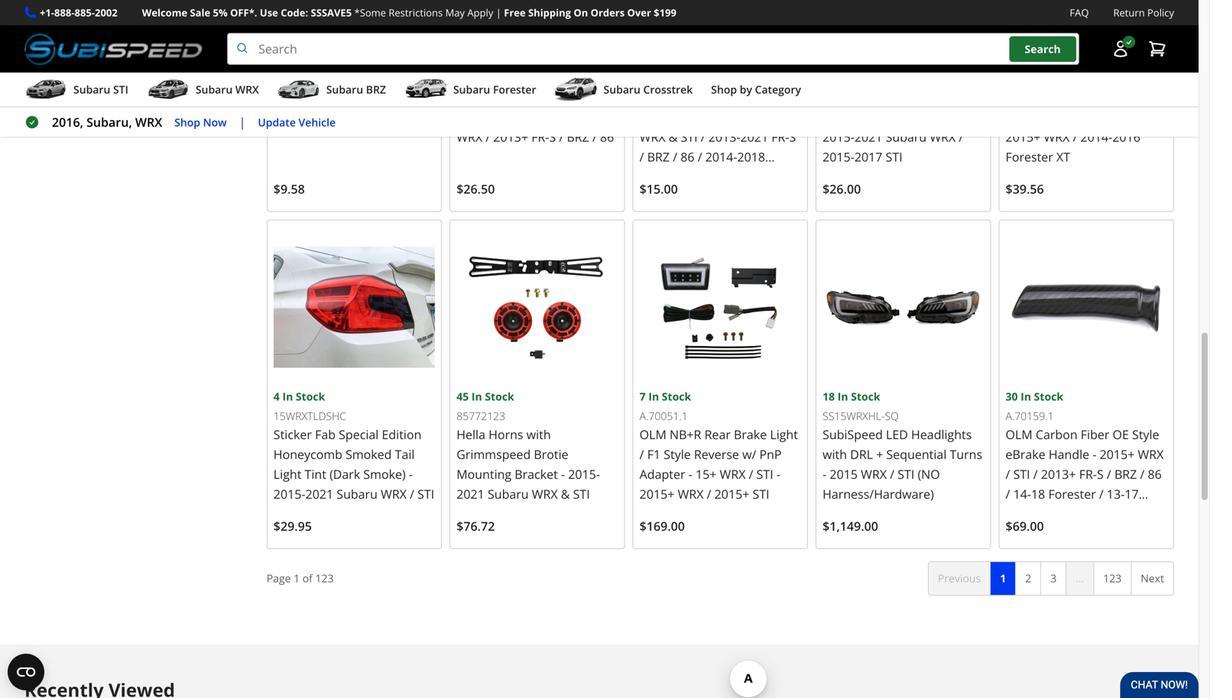 Task type: vqa. For each thing, say whether or not it's contained in the screenshot.
Engine
yes



Task type: describe. For each thing, give the bounding box(es) containing it.
search input field
[[227, 33, 1080, 65]]

wrx inside 36 in stock olm-hyperblink olm led hyperblink module - 2015-2021 subaru wrx & sti / 2013-2021 fr-s / brz / 86 / 2014-2018 forester / 2013-2017 crosstrek / 2012-2016 impreza / 2010-2014 outback
[[640, 129, 666, 145]]

in for subispeed led headlights with drl + sequential turns - 2015 wrx / sti (no harness/hardware)
[[838, 390, 848, 404]]

2022
[[564, 109, 591, 126]]

7 in stock a.70051.1 olm nb+r rear brake light / f1 style reverse w/ pnp adapter - 15+ wrx / sti - 2015+ wrx / 2015+ sti
[[640, 390, 798, 503]]

in for olm nb+r rear brake light / f1 style reverse w/ pnp adapter - 15+ wrx / sti - 2015+ wrx / 2015+ sti
[[649, 390, 659, 404]]

14-
[[1014, 486, 1032, 503]]

2015- inside 36 in stock olm-hyperblink olm led hyperblink module - 2015-2021 subaru wrx & sti / 2013-2021 fr-s / brz / 86 / 2014-2018 forester / 2013-2017 crosstrek / 2012-2016 impreza / 2010-2014 outback
[[693, 109, 725, 126]]

subaru brz button
[[277, 76, 386, 106]]

18 inside 18 in stock ss15wrxhl-sq subispeed led headlights with drl + sequential turns - 2015 wrx / sti (no harness/hardware)
[[823, 390, 835, 404]]

stock for olm carbon fiber oe style ebrake handle - 2015+ wrx / sti / 2013+ fr-s / brz / 86 / 14-18 forester / 13-17 crosstrek
[[1034, 390, 1064, 404]]

/ inside ngk laser iridium stock heat range spark plug set - 2015+ wrx / 2014-2016 forester xt
[[1073, 129, 1078, 145]]

2021 inside "27 in stock olm-84981va010 olm oem style fog / turn signal harness (single) - 2015-2021 subaru wrx / 2015-2017 sti"
[[855, 129, 883, 145]]

brz inside 36 in stock olm-hyperblink olm led hyperblink module - 2015-2021 subaru wrx & sti / 2013-2021 fr-s / brz / 86 / 2014-2018 forester / 2013-2017 crosstrek / 2012-2016 impreza / 2010-2014 outback
[[647, 149, 670, 165]]

2015- inside 4 in stock 15wrxtldshc sticker fab special edition honeycomb smoked tail light tint (dark smoke) - 2015-2021 subaru wrx / sti
[[274, 486, 306, 503]]

style inside 30 in stock a.70159.1 olm carbon fiber oe style ebrake handle - 2015+ wrx / sti / 2013+ fr-s / brz / 86 / 14-18 forester / 13-17 crosstrek
[[1133, 427, 1160, 443]]

shop by category button
[[711, 76, 801, 106]]

- down pnp
[[777, 467, 781, 483]]

subaru wrx button
[[147, 76, 259, 106]]

pnp
[[760, 447, 782, 463]]

2015+ down adapter
[[640, 486, 675, 503]]

+1-888-885-2002
[[40, 6, 118, 19]]

2015+ down 15+ on the right of page
[[715, 486, 750, 503]]

return policy link
[[1114, 5, 1175, 21]]

- inside 45 in stock 85772123 hella horns with grimmspeed brotie mounting bracket  - 2015- 2021 subaru wrx & sti
[[561, 467, 565, 483]]

smoke)
[[364, 467, 406, 483]]

$199
[[654, 6, 677, 19]]

forester inside dropdown button
[[493, 82, 536, 97]]

subaru sti
[[73, 82, 128, 97]]

2015+ inside ngk laser iridium stock heat range spark plug set - 2015+ wrx / 2014-2016 forester xt
[[1006, 129, 1041, 145]]

hyperblink
[[666, 71, 727, 86]]

subaru oem oil filter - 2015+ wrx
[[274, 89, 403, 126]]

2018
[[738, 149, 765, 165]]

wrx inside 35 in stock f108s-lc-10 fumoto quick engine oil drain valve - 2015-2022 wrx / 2013+ fr-s / brz / 86
[[457, 129, 483, 145]]

s inside 36 in stock olm-hyperblink olm led hyperblink module - 2015-2021 subaru wrx & sti / 2013-2021 fr-s / brz / 86 / 2014-2018 forester / 2013-2017 crosstrek / 2012-2016 impreza / 2010-2014 outback
[[790, 129, 796, 145]]

wrx inside 30 in stock a.70159.1 olm carbon fiber oe style ebrake handle - 2015+ wrx / sti / 2013+ fr-s / brz / 86 / 14-18 forester / 13-17 crosstrek
[[1138, 447, 1164, 463]]

sti inside 30 in stock a.70159.1 olm carbon fiber oe style ebrake handle - 2015+ wrx / sti / 2013+ fr-s / brz / 86 / 14-18 forester / 13-17 crosstrek
[[1014, 467, 1031, 483]]

wrx inside 18 in stock ss15wrxhl-sq subispeed led headlights with drl + sequential turns - 2015 wrx / sti (no harness/hardware)
[[861, 467, 887, 483]]

27
[[823, 52, 835, 67]]

- inside 35 in stock f108s-lc-10 fumoto quick engine oil drain valve - 2015-2022 wrx / 2013+ fr-s / brz / 86
[[524, 109, 528, 126]]

may
[[446, 6, 465, 19]]

- inside 30 in stock a.70159.1 olm carbon fiber oe style ebrake handle - 2015+ wrx / sti / 2013+ fr-s / brz / 86 / 14-18 forester / 13-17 crosstrek
[[1093, 447, 1097, 463]]

subaru inside "27 in stock olm-84981va010 olm oem style fog / turn signal harness (single) - 2015-2021 subaru wrx / 2015-2017 sti"
[[886, 129, 927, 145]]

turns
[[950, 447, 983, 463]]

wrx inside ngk laser iridium stock heat range spark plug set - 2015+ wrx / 2014-2016 forester xt
[[1044, 129, 1070, 145]]

laser
[[1035, 89, 1066, 106]]

- left 15+ on the right of page
[[689, 467, 693, 483]]

brz inside 30 in stock a.70159.1 olm carbon fiber oe style ebrake handle - 2015+ wrx / sti / 2013+ fr-s / brz / 86 / 14-18 forester / 13-17 crosstrek
[[1115, 467, 1137, 483]]

update vehicle button
[[258, 114, 336, 131]]

2015+ inside 30 in stock a.70159.1 olm carbon fiber oe style ebrake handle - 2015+ wrx / sti / 2013+ fr-s / brz / 86 / 14-18 forester / 13-17 crosstrek
[[1100, 447, 1135, 463]]

honeycomb
[[274, 447, 343, 463]]

2017 inside 36 in stock olm-hyperblink olm led hyperblink module - 2015-2021 subaru wrx & sti / 2013-2021 fr-s / brz / 86 / 2014-2018 forester / 2013-2017 crosstrek / 2012-2016 impreza / 2010-2014 outback
[[730, 169, 758, 185]]

subispeed led headlights with drl + sequential turns - 2015 wrx / sti (no harness/hardware) image
[[823, 227, 985, 389]]

by
[[740, 82, 752, 97]]

module
[[640, 109, 683, 126]]

subaru inside 45 in stock 85772123 hella horns with grimmspeed brotie mounting bracket  - 2015- 2021 subaru wrx & sti
[[488, 486, 529, 503]]

s for fumoto quick engine oil drain valve - 2015-2022 wrx / 2013+ fr-s / brz / 86
[[549, 129, 556, 145]]

wrx inside subaru oem oil filter - 2015+ wrx
[[312, 109, 338, 126]]

carbon
[[1036, 427, 1078, 443]]

2017 inside "27 in stock olm-84981va010 olm oem style fog / turn signal harness (single) - 2015-2021 subaru wrx / 2015-2017 sti"
[[855, 149, 883, 165]]

sti inside dropdown button
[[113, 82, 128, 97]]

$29.95
[[274, 519, 312, 535]]

subaru oem oil filter - 2015+ wrx image
[[274, 0, 435, 51]]

/ inside 18 in stock ss15wrxhl-sq subispeed led headlights with drl + sequential turns - 2015 wrx / sti (no harness/hardware)
[[890, 467, 895, 483]]

olm- for olm oem style fog / turn signal harness (single) - 2015-2021 subaru wrx / 2015-2017 sti
[[823, 71, 849, 86]]

olm inside "27 in stock olm-84981va010 olm oem style fog / turn signal harness (single) - 2015-2021 subaru wrx / 2015-2017 sti"
[[823, 89, 850, 106]]

1 123 from the left
[[315, 572, 334, 586]]

harness
[[860, 109, 907, 126]]

15wrxtldshc
[[274, 409, 346, 424]]

subaru sti button
[[24, 76, 128, 106]]

a.70051.1
[[640, 409, 688, 424]]

set
[[1138, 109, 1156, 126]]

handle
[[1049, 447, 1090, 463]]

4 in stock 15wrxtldshc sticker fab special edition honeycomb smoked tail light tint (dark smoke) - 2015-2021 subaru wrx / sti
[[274, 390, 434, 503]]

harness/hardware)
[[823, 486, 934, 503]]

horns
[[489, 427, 523, 443]]

a subaru forester thumbnail image image
[[404, 78, 447, 101]]

olm nb+r rear brake light / f1 style reverse w/ pnp adapter - 15+ wrx / sti - 2015+ wrx / 2015+ sti image
[[640, 227, 801, 389]]

stock for olm led hyperblink module - 2015-2021 subaru wrx & sti / 2013-2021 fr-s / brz / 86 / 2014-2018 forester / 2013-2017 crosstrek / 2012-2016 impreza / 2010-2014 outback
[[668, 52, 697, 67]]

olm inside 7 in stock a.70051.1 olm nb+r rear brake light / f1 style reverse w/ pnp adapter - 15+ wrx / sti - 2015+ wrx / 2015+ sti
[[640, 427, 667, 443]]

brz inside 35 in stock f108s-lc-10 fumoto quick engine oil drain valve - 2015-2022 wrx / 2013+ fr-s / brz / 86
[[567, 129, 589, 145]]

style inside 7 in stock a.70051.1 olm nb+r rear brake light / f1 style reverse w/ pnp adapter - 15+ wrx / sti - 2015+ wrx / 2015+ sti
[[664, 447, 691, 463]]

ss15wrxhl-
[[823, 409, 885, 424]]

restrictions
[[389, 6, 443, 19]]

subaru inside dropdown button
[[453, 82, 490, 97]]

turn
[[945, 89, 972, 106]]

+1-888-885-2002 link
[[40, 5, 118, 21]]

olm inside 36 in stock olm-hyperblink olm led hyperblink module - 2015-2021 subaru wrx & sti / 2013-2021 fr-s / brz / 86 / 2014-2018 forester / 2013-2017 crosstrek / 2012-2016 impreza / 2010-2014 outback
[[640, 89, 667, 106]]

$69.00
[[1006, 519, 1044, 535]]

2021 inside 45 in stock 85772123 hella horns with grimmspeed brotie mounting bracket  - 2015- 2021 subaru wrx & sti
[[457, 486, 485, 503]]

- inside subaru oem oil filter - 2015+ wrx
[[399, 89, 403, 106]]

light inside 4 in stock 15wrxtldshc sticker fab special edition honeycomb smoked tail light tint (dark smoke) - 2015-2021 subaru wrx / sti
[[274, 467, 302, 483]]

forester inside 30 in stock a.70159.1 olm carbon fiber oe style ebrake handle - 2015+ wrx / sti / 2013+ fr-s / brz / 86 / 14-18 forester / 13-17 crosstrek
[[1049, 486, 1096, 503]]

faq
[[1070, 6, 1089, 19]]

123 inside button
[[1104, 572, 1122, 586]]

led for olm
[[670, 89, 692, 106]]

stock for sticker fab special edition honeycomb smoked tail light tint (dark smoke) - 2015-2021 subaru wrx / sti
[[296, 390, 325, 404]]

+1-
[[40, 6, 54, 19]]

2016, subaru, wrx
[[52, 114, 162, 130]]

2013+ for drain
[[493, 129, 528, 145]]

30 in stock a.70159.1 olm carbon fiber oe style ebrake handle - 2015+ wrx / sti / 2013+ fr-s / brz / 86 / 14-18 forester / 13-17 crosstrek
[[1006, 390, 1164, 523]]

previous button
[[928, 562, 991, 596]]

orders
[[591, 6, 625, 19]]

2014- inside ngk laser iridium stock heat range spark plug set - 2015+ wrx / 2014-2016 forester xt
[[1081, 129, 1113, 145]]

oem inside "27 in stock olm-84981va010 olm oem style fog / turn signal harness (single) - 2015-2021 subaru wrx / 2015-2017 sti"
[[853, 89, 880, 106]]

wrx inside 45 in stock 85772123 hella horns with grimmspeed brotie mounting bracket  - 2015- 2021 subaru wrx & sti
[[532, 486, 558, 503]]

ellipses image
[[1066, 562, 1094, 596]]

2015- up $26.00
[[823, 149, 855, 165]]

$76.72
[[457, 519, 495, 535]]

/ inside 4 in stock 15wrxtldshc sticker fab special edition honeycomb smoked tail light tint (dark smoke) - 2015-2021 subaru wrx / sti
[[410, 486, 414, 503]]

a.70159.1
[[1006, 409, 1054, 424]]

123 button
[[1094, 562, 1132, 596]]

oil inside 35 in stock f108s-lc-10 fumoto quick engine oil drain valve - 2015-2022 wrx / 2013+ fr-s / brz / 86
[[581, 89, 597, 106]]

ngk laser iridium stock heat range spark plug set - 2015+ wrx / 2014-2016 forester xt
[[1006, 89, 1163, 165]]

sticker fab special edition honeycomb smoked tail light tint (dark smoke) - 2015-2021 subaru wrx / sti image
[[274, 227, 435, 389]]

0 vertical spatial 2013-
[[709, 129, 741, 145]]

stock for fumoto quick engine oil drain valve - 2015-2022 wrx / 2013+ fr-s / brz / 86
[[485, 52, 514, 67]]

brz inside dropdown button
[[366, 82, 386, 97]]

apply
[[468, 6, 493, 19]]

subaru crosstrek button
[[555, 76, 693, 106]]

olm carbon fiber oe style ebrake handle - 2015+ wrx / sti / 2013+ fr-s / brz / 86 / 14-18 forester / 13-17 crosstrek image
[[1006, 227, 1168, 389]]

forester inside 36 in stock olm-hyperblink olm led hyperblink module - 2015-2021 subaru wrx & sti / 2013-2021 fr-s / brz / 86 / 2014-2018 forester / 2013-2017 crosstrek / 2012-2016 impreza / 2010-2014 outback
[[640, 169, 687, 185]]

oem inside subaru oem oil filter - 2015+ wrx
[[318, 89, 345, 106]]

off*.
[[230, 6, 257, 19]]

return
[[1114, 6, 1145, 19]]

2015
[[830, 467, 858, 483]]

86 for olm carbon fiber oe style ebrake handle - 2015+ wrx / sti / 2013+ fr-s / brz / 86 / 14-18 forester / 13-17 crosstrek
[[1148, 467, 1162, 483]]

- inside 18 in stock ss15wrxhl-sq subispeed led headlights with drl + sequential turns - 2015 wrx / sti (no harness/hardware)
[[823, 467, 827, 483]]

$1,149.00
[[823, 519, 879, 535]]

open widget image
[[8, 655, 44, 691]]

plug
[[1110, 109, 1135, 126]]

2010-
[[697, 209, 729, 225]]

style inside "27 in stock olm-84981va010 olm oem style fog / turn signal harness (single) - 2015-2021 subaru wrx / 2015-2017 sti"
[[883, 89, 911, 106]]

with inside 45 in stock 85772123 hella horns with grimmspeed brotie mounting bracket  - 2015- 2021 subaru wrx & sti
[[527, 427, 551, 443]]

in for hella horns with grimmspeed brotie mounting bracket  - 2015- 2021 subaru wrx & sti
[[472, 390, 482, 404]]

sticker
[[274, 427, 312, 443]]

lc-
[[490, 71, 505, 86]]

fumoto
[[457, 89, 501, 106]]

page 1 of 123
[[267, 572, 334, 586]]

85772123
[[457, 409, 506, 424]]

valve
[[491, 109, 521, 126]]

subaru brz
[[326, 82, 386, 97]]

2021 up 2018
[[741, 129, 769, 145]]

fiber
[[1081, 427, 1110, 443]]

1 1 from the left
[[294, 572, 300, 586]]

xt
[[1057, 149, 1071, 165]]

s for olm carbon fiber oe style ebrake handle - 2015+ wrx / sti / 2013+ fr-s / brz / 86 / 14-18 forester / 13-17 crosstrek
[[1097, 467, 1104, 483]]

light inside 7 in stock a.70051.1 olm nb+r rear brake light / f1 style reverse w/ pnp adapter - 15+ wrx / sti - 2015+ wrx / 2015+ sti
[[770, 427, 798, 443]]

smoked
[[346, 447, 392, 463]]

olm inside 30 in stock a.70159.1 olm carbon fiber oe style ebrake handle - 2015+ wrx / sti / 2013+ fr-s / brz / 86 / 14-18 forester / 13-17 crosstrek
[[1006, 427, 1033, 443]]

+
[[876, 447, 883, 463]]

27 in stock olm-84981va010 olm oem style fog / turn signal harness (single) - 2015-2021 subaru wrx / 2015-2017 sti
[[823, 52, 972, 165]]

wrx inside 4 in stock 15wrxtldshc sticker fab special edition honeycomb smoked tail light tint (dark smoke) - 2015-2021 subaru wrx / sti
[[381, 486, 407, 503]]

subaru inside 'dropdown button'
[[196, 82, 233, 97]]

fr- for lc-
[[532, 129, 549, 145]]

2015+ inside subaru oem oil filter - 2015+ wrx
[[274, 109, 309, 126]]

stock for olm oem style fog / turn signal harness (single) - 2015-2021 subaru wrx / 2015-2017 sti
[[851, 52, 881, 67]]

led for subispeed
[[886, 427, 908, 443]]

next
[[1141, 572, 1165, 586]]

in for sticker fab special edition honeycomb smoked tail light tint (dark smoke) - 2015-2021 subaru wrx / sti
[[283, 390, 293, 404]]

a subaru crosstrek thumbnail image image
[[555, 78, 598, 101]]

adapter
[[640, 467, 686, 483]]

crosstrek inside 36 in stock olm-hyperblink olm led hyperblink module - 2015-2021 subaru wrx & sti / 2013-2021 fr-s / brz / 86 / 2014-2018 forester / 2013-2017 crosstrek / 2012-2016 impreza / 2010-2014 outback
[[640, 189, 694, 205]]

free
[[504, 6, 526, 19]]

- inside 36 in stock olm-hyperblink olm led hyperblink module - 2015-2021 subaru wrx & sti / 2013-2021 fr-s / brz / 86 / 2014-2018 forester / 2013-2017 crosstrek / 2012-2016 impreza / 2010-2014 outback
[[686, 109, 690, 126]]

36 in stock olm-hyperblink olm led hyperblink module - 2015-2021 subaru wrx & sti / 2013-2021 fr-s / brz / 86 / 2014-2018 forester / 2013-2017 crosstrek / 2012-2016 impreza / 2010-2014 outback
[[640, 52, 797, 245]]

$15.00
[[640, 181, 678, 197]]

a subaru sti thumbnail image image
[[24, 78, 67, 101]]

2015- inside 35 in stock f108s-lc-10 fumoto quick engine oil drain valve - 2015-2022 wrx / 2013+ fr-s / brz / 86
[[532, 109, 564, 126]]

subaru inside 36 in stock olm-hyperblink olm led hyperblink module - 2015-2021 subaru wrx & sti / 2013-2021 fr-s / brz / 86 / 2014-2018 forester / 2013-2017 crosstrek / 2012-2016 impreza / 2010-2014 outback
[[756, 109, 797, 126]]

13-
[[1107, 486, 1125, 503]]

4
[[274, 390, 280, 404]]



Task type: locate. For each thing, give the bounding box(es) containing it.
olm- down 36
[[640, 71, 666, 86]]

1 vertical spatial 2013-
[[698, 169, 730, 185]]

shop by category
[[711, 82, 801, 97]]

hella
[[457, 427, 486, 443]]

- inside ngk laser iridium stock heat range spark plug set - 2015+ wrx / 2014-2016 forester xt
[[1159, 109, 1163, 126]]

36
[[640, 52, 652, 67]]

fr-
[[532, 129, 549, 145], [772, 129, 790, 145], [1080, 467, 1097, 483]]

with up 2015
[[823, 447, 847, 463]]

2013+ inside 35 in stock f108s-lc-10 fumoto quick engine oil drain valve - 2015-2022 wrx / 2013+ fr-s / brz / 86
[[493, 129, 528, 145]]

wrx down a subaru wrx thumbnail image
[[135, 114, 162, 130]]

sti inside 45 in stock 85772123 hella horns with grimmspeed brotie mounting bracket  - 2015- 2021 subaru wrx & sti
[[573, 486, 590, 503]]

stock up ss15wrxhl-
[[851, 390, 881, 404]]

1 horizontal spatial style
[[883, 89, 911, 106]]

2015- down engine
[[532, 109, 564, 126]]

1 horizontal spatial 18
[[1032, 486, 1046, 503]]

2021 inside 4 in stock 15wrxtldshc sticker fab special edition honeycomb smoked tail light tint (dark smoke) - 2015-2021 subaru wrx / sti
[[306, 486, 334, 503]]

1 horizontal spatial with
[[823, 447, 847, 463]]

1 vertical spatial shop
[[174, 115, 200, 129]]

0 horizontal spatial with
[[527, 427, 551, 443]]

fr- down handle
[[1080, 467, 1097, 483]]

search
[[1025, 42, 1061, 56]]

edition
[[382, 427, 422, 443]]

brz up $15.00
[[647, 149, 670, 165]]

shop
[[711, 82, 737, 97], [174, 115, 200, 129]]

18 up $69.00
[[1032, 486, 1046, 503]]

signal
[[823, 109, 857, 126]]

olm up module
[[640, 89, 667, 106]]

- left 2015
[[823, 467, 827, 483]]

wrx inside "27 in stock olm-84981va010 olm oem style fog / turn signal harness (single) - 2015-2021 subaru wrx / 2015-2017 sti"
[[930, 129, 956, 145]]

sq
[[885, 409, 899, 424]]

stock inside ngk laser iridium stock heat range spark plug set - 2015+ wrx / 2014-2016 forester xt
[[1113, 89, 1144, 106]]

0 horizontal spatial s
[[549, 129, 556, 145]]

1 vertical spatial with
[[823, 447, 847, 463]]

10
[[505, 71, 517, 86]]

forester
[[493, 82, 536, 97], [1006, 149, 1054, 165], [640, 169, 687, 185], [1049, 486, 1096, 503]]

in for fumoto quick engine oil drain valve - 2015-2022 wrx / 2013+ fr-s / brz / 86
[[472, 52, 482, 67]]

crosstrek up module
[[643, 82, 693, 97]]

2015- down brotie
[[568, 467, 600, 483]]

vehicle
[[299, 115, 336, 129]]

- inside "27 in stock olm-84981va010 olm oem style fog / turn signal harness (single) - 2015-2021 subaru wrx / 2015-2017 sti"
[[954, 109, 958, 126]]

0 horizontal spatial 86
[[600, 129, 614, 145]]

2015- down hyperblink
[[693, 109, 725, 126]]

filter
[[367, 89, 396, 106]]

crosstrek
[[643, 82, 693, 97], [640, 189, 694, 205], [1006, 506, 1060, 523]]

0 horizontal spatial 2016
[[737, 189, 765, 205]]

light up pnp
[[770, 427, 798, 443]]

impreza
[[640, 209, 686, 225]]

in right '4'
[[283, 390, 293, 404]]

shop left now on the top left of the page
[[174, 115, 200, 129]]

in inside 30 in stock a.70159.1 olm carbon fiber oe style ebrake handle - 2015+ wrx / sti / 2013+ fr-s / brz / 86 / 14-18 forester / 13-17 crosstrek
[[1021, 390, 1032, 404]]

in inside 7 in stock a.70051.1 olm nb+r rear brake light / f1 style reverse w/ pnp adapter - 15+ wrx / sti - 2015+ wrx / 2015+ sti
[[649, 390, 659, 404]]

stock
[[485, 52, 514, 67], [851, 52, 881, 67], [668, 52, 697, 67], [1113, 89, 1144, 106], [296, 390, 325, 404], [485, 390, 514, 404], [851, 390, 881, 404], [662, 390, 691, 404], [1034, 390, 1064, 404]]

crosstrek inside 30 in stock a.70159.1 olm carbon fiber oe style ebrake handle - 2015+ wrx / sti / 2013+ fr-s / brz / 86 / 14-18 forester / 13-17 crosstrek
[[1006, 506, 1060, 523]]

2015+ down the oe at the bottom right of page
[[1100, 447, 1135, 463]]

code:
[[281, 6, 308, 19]]

2 vertical spatial 86
[[1148, 467, 1162, 483]]

oil left filter
[[348, 89, 364, 106]]

stock for hella horns with grimmspeed brotie mounting bracket  - 2015- 2021 subaru wrx & sti
[[485, 390, 514, 404]]

in for olm led hyperblink module - 2015-2021 subaru wrx & sti / 2013-2021 fr-s / brz / 86 / 2014-2018 forester / 2013-2017 crosstrek / 2012-2016 impreza / 2010-2014 outback
[[655, 52, 665, 67]]

1 horizontal spatial led
[[886, 427, 908, 443]]

olm- down 27
[[823, 71, 849, 86]]

18 up ss15wrxhl-
[[823, 390, 835, 404]]

2013- up 2018
[[709, 129, 741, 145]]

brz down 2022
[[567, 129, 589, 145]]

123
[[315, 572, 334, 586], [1104, 572, 1122, 586]]

led inside 18 in stock ss15wrxhl-sq subispeed led headlights with drl + sequential turns - 2015 wrx / sti (no harness/hardware)
[[886, 427, 908, 443]]

1 horizontal spatial oil
[[581, 89, 597, 106]]

style down 'nb+r' on the right bottom of the page
[[664, 447, 691, 463]]

in for olm carbon fiber oe style ebrake handle - 2015+ wrx / sti / 2013+ fr-s / brz / 86 / 14-18 forester / 13-17 crosstrek
[[1021, 390, 1032, 404]]

ngk laser iridium stock heat range spark plug set - 2015+ wrx / 2014-2016 forester xt image
[[1006, 0, 1168, 51]]

outback
[[640, 228, 688, 245]]

1 horizontal spatial 2013+
[[1041, 467, 1076, 483]]

stock inside 36 in stock olm-hyperblink olm led hyperblink module - 2015-2021 subaru wrx & sti / 2013-2021 fr-s / brz / 86 / 2014-2018 forester / 2013-2017 crosstrek / 2012-2016 impreza / 2010-2014 outback
[[668, 52, 697, 67]]

- right module
[[686, 109, 690, 126]]

& down module
[[669, 129, 678, 145]]

1 horizontal spatial olm-
[[823, 71, 849, 86]]

oil inside subaru oem oil filter - 2015+ wrx
[[348, 89, 364, 106]]

sti inside "27 in stock olm-84981va010 olm oem style fog / turn signal harness (single) - 2015-2021 subaru wrx / 2015-2017 sti"
[[886, 149, 903, 165]]

0 horizontal spatial olm-
[[640, 71, 666, 86]]

2014
[[729, 209, 757, 225]]

ilkar8h6-grp
[[1006, 71, 1077, 86]]

stock inside "27 in stock olm-84981va010 olm oem style fog / turn signal harness (single) - 2015-2021 subaru wrx / 2015-2017 sti"
[[851, 52, 881, 67]]

2015+
[[274, 109, 309, 126], [1006, 129, 1041, 145], [1100, 447, 1135, 463], [640, 486, 675, 503], [715, 486, 750, 503]]

1 horizontal spatial 2014-
[[1081, 129, 1113, 145]]

1 horizontal spatial shop
[[711, 82, 737, 97]]

fr- down engine
[[532, 129, 549, 145]]

86 inside 36 in stock olm-hyperblink olm led hyperblink module - 2015-2021 subaru wrx & sti / 2013-2021 fr-s / brz / 86 / 2014-2018 forester / 2013-2017 crosstrek / 2012-2016 impreza / 2010-2014 outback
[[681, 149, 695, 165]]

0 horizontal spatial 2013+
[[493, 129, 528, 145]]

led down sq
[[886, 427, 908, 443]]

sti inside 4 in stock 15wrxtldshc sticker fab special edition honeycomb smoked tail light tint (dark smoke) - 2015-2021 subaru wrx / sti
[[418, 486, 434, 503]]

ngk
[[1006, 89, 1032, 106]]

2021 down mounting
[[457, 486, 485, 503]]

w/
[[743, 447, 757, 463]]

in right 30
[[1021, 390, 1032, 404]]

1 vertical spatial 2013+
[[1041, 467, 1076, 483]]

1 vertical spatial 2014-
[[706, 149, 738, 165]]

shop now link
[[174, 114, 227, 131]]

olm oem style fog / turn signal harness (single) - 2015-2021 subaru wrx / 2015-2017 sti image
[[823, 0, 985, 51]]

0 horizontal spatial 1
[[294, 572, 300, 586]]

fr- inside 36 in stock olm-hyperblink olm led hyperblink module - 2015-2021 subaru wrx & sti / 2013-2021 fr-s / brz / 86 / 2014-2018 forester / 2013-2017 crosstrek / 2012-2016 impreza / 2010-2014 outback
[[772, 129, 790, 145]]

1 horizontal spatial 123
[[1104, 572, 1122, 586]]

0 horizontal spatial |
[[239, 114, 246, 130]]

*some
[[354, 6, 386, 19]]

brotie
[[534, 447, 569, 463]]

| right now on the top left of the page
[[239, 114, 246, 130]]

in right 36
[[655, 52, 665, 67]]

0 horizontal spatial fr-
[[532, 129, 549, 145]]

heat
[[1006, 109, 1033, 126]]

1 oem from the left
[[318, 89, 345, 106]]

stock up 85772123
[[485, 390, 514, 404]]

0 vertical spatial |
[[496, 6, 502, 19]]

(dark
[[330, 467, 360, 483]]

sti inside 36 in stock olm-hyperblink olm led hyperblink module - 2015-2021 subaru wrx & sti / 2013-2021 fr-s / brz / 86 / 2014-2018 forester / 2013-2017 crosstrek / 2012-2016 impreza / 2010-2014 outback
[[681, 129, 698, 145]]

$39.56
[[1006, 181, 1044, 197]]

2015- down signal
[[823, 129, 855, 145]]

f1
[[647, 447, 661, 463]]

s down engine
[[549, 129, 556, 145]]

subaru forester button
[[404, 76, 536, 106]]

oe
[[1113, 427, 1129, 443]]

a subaru wrx thumbnail image image
[[147, 78, 190, 101]]

1 horizontal spatial light
[[770, 427, 798, 443]]

1 vertical spatial style
[[1133, 427, 1160, 443]]

0 horizontal spatial style
[[664, 447, 691, 463]]

olm up signal
[[823, 89, 850, 106]]

2021 down tint
[[306, 486, 334, 503]]

45
[[457, 390, 469, 404]]

86 inside 30 in stock a.70159.1 olm carbon fiber oe style ebrake handle - 2015+ wrx / sti / 2013+ fr-s / brz / 86 / 14-18 forester / 13-17 crosstrek
[[1148, 467, 1162, 483]]

subaru,
[[86, 114, 132, 130]]

2016 up 2014
[[737, 189, 765, 205]]

2 1 from the left
[[1000, 572, 1006, 586]]

stock inside 7 in stock a.70051.1 olm nb+r rear brake light / f1 style reverse w/ pnp adapter - 15+ wrx / sti - 2015+ wrx / 2015+ sti
[[662, 390, 691, 404]]

wrx inside 'dropdown button'
[[235, 82, 259, 97]]

led down hyperblink
[[670, 89, 692, 106]]

sale
[[190, 6, 210, 19]]

in for olm oem style fog / turn signal harness (single) - 2015-2021 subaru wrx / 2015-2017 sti
[[838, 52, 848, 67]]

brz up 17
[[1115, 467, 1137, 483]]

sssave5
[[311, 6, 352, 19]]

stock for olm nb+r rear brake light / f1 style reverse w/ pnp adapter - 15+ wrx / sti - 2015+ wrx / 2015+ sti
[[662, 390, 691, 404]]

wrx down smoke)
[[381, 486, 407, 503]]

2013-
[[709, 129, 741, 145], [698, 169, 730, 185]]

86 for fumoto quick engine oil drain valve - 2015-2022 wrx / 2013+ fr-s / brz / 86
[[600, 129, 614, 145]]

shipping
[[528, 6, 571, 19]]

1 vertical spatial |
[[239, 114, 246, 130]]

1 horizontal spatial 2017
[[855, 149, 883, 165]]

in inside 45 in stock 85772123 hella horns with grimmspeed brotie mounting bracket  - 2015- 2021 subaru wrx & sti
[[472, 390, 482, 404]]

stock up a.70051.1
[[662, 390, 691, 404]]

1 horizontal spatial fr-
[[772, 129, 790, 145]]

crosstrek down 14-
[[1006, 506, 1060, 523]]

in inside "27 in stock olm-84981va010 olm oem style fog / turn signal harness (single) - 2015-2021 subaru wrx / 2015-2017 sti"
[[838, 52, 848, 67]]

1 vertical spatial led
[[886, 427, 908, 443]]

shop inside shop now link
[[174, 115, 200, 129]]

over
[[627, 6, 651, 19]]

1 vertical spatial 2017
[[730, 169, 758, 185]]

0 horizontal spatial 2017
[[730, 169, 758, 185]]

2016 inside 36 in stock olm-hyperblink olm led hyperblink module - 2015-2021 subaru wrx & sti / 2013-2021 fr-s / brz / 86 / 2014-2018 forester / 2013-2017 crosstrek / 2012-2016 impreza / 2010-2014 outback
[[737, 189, 765, 205]]

2 button
[[1016, 562, 1042, 596]]

2 horizontal spatial s
[[1097, 467, 1104, 483]]

subaru inside 4 in stock 15wrxtldshc sticker fab special edition honeycomb smoked tail light tint (dark smoke) - 2015-2021 subaru wrx / sti
[[337, 486, 378, 503]]

2015-
[[532, 109, 564, 126], [693, 109, 725, 126], [823, 129, 855, 145], [823, 149, 855, 165], [568, 467, 600, 483], [274, 486, 306, 503]]

1 horizontal spatial &
[[669, 129, 678, 145]]

with up brotie
[[527, 427, 551, 443]]

olm led hyperblink module - 2015-2021 subaru wrx & sti / 2013-2021 fr-s / brz / 86 / 2014-2018 forester / 2013-2017 crosstrek / 2012-2016 impreza / 2010-2014 outback image
[[640, 0, 801, 51]]

shop left "by"
[[711, 82, 737, 97]]

1
[[294, 572, 300, 586], [1000, 572, 1006, 586]]

0 vertical spatial with
[[527, 427, 551, 443]]

in right "35"
[[472, 52, 482, 67]]

1 horizontal spatial 2016
[[1113, 129, 1141, 145]]

brz left a subaru forester thumbnail image
[[366, 82, 386, 97]]

2013+ down valve
[[493, 129, 528, 145]]

1 horizontal spatial oem
[[853, 89, 880, 106]]

1 button
[[990, 562, 1016, 596]]

$26.50
[[457, 181, 495, 197]]

olm- for olm led hyperblink module - 2015-2021 subaru wrx & sti / 2013-2021 fr-s / brz / 86 / 2014-2018 forester / 2013-2017 crosstrek / 2012-2016 impreza / 2010-2014 outback
[[640, 71, 666, 86]]

2014- down spark on the top of the page
[[1081, 129, 1113, 145]]

1 horizontal spatial s
[[790, 129, 796, 145]]

-
[[399, 89, 403, 106], [524, 109, 528, 126], [954, 109, 958, 126], [686, 109, 690, 126], [1159, 109, 1163, 126], [1093, 447, 1097, 463], [409, 467, 413, 483], [561, 467, 565, 483], [823, 467, 827, 483], [689, 467, 693, 483], [777, 467, 781, 483]]

s down category
[[790, 129, 796, 145]]

sti inside 18 in stock ss15wrxhl-sq subispeed led headlights with drl + sequential turns - 2015 wrx / sti (no harness/hardware)
[[898, 467, 915, 483]]

15+
[[696, 467, 717, 483]]

2015+ down a subaru brz thumbnail image
[[274, 109, 309, 126]]

2 vertical spatial crosstrek
[[1006, 506, 1060, 523]]

shop for shop now
[[174, 115, 200, 129]]

stock inside 18 in stock ss15wrxhl-sq subispeed led headlights with drl + sequential turns - 2015 wrx / sti (no harness/hardware)
[[851, 390, 881, 404]]

stock inside 4 in stock 15wrxtldshc sticker fab special edition honeycomb smoked tail light tint (dark smoke) - 2015-2021 subaru wrx / sti
[[296, 390, 325, 404]]

stock up 84981va010
[[851, 52, 881, 67]]

subaru inside subaru oem oil filter - 2015+ wrx
[[274, 89, 315, 106]]

stock inside 45 in stock 85772123 hella horns with grimmspeed brotie mounting bracket  - 2015- 2021 subaru wrx & sti
[[485, 390, 514, 404]]

2017 down 2018
[[730, 169, 758, 185]]

- right filter
[[399, 89, 403, 106]]

- down fiber
[[1093, 447, 1097, 463]]

15208aa170
[[274, 71, 335, 86]]

tint
[[305, 467, 326, 483]]

in up ss15wrxhl-
[[838, 390, 848, 404]]

subaru forester
[[453, 82, 536, 97]]

wrx down (single)
[[930, 129, 956, 145]]

0 horizontal spatial shop
[[174, 115, 200, 129]]

0 horizontal spatial oem
[[318, 89, 345, 106]]

0 vertical spatial led
[[670, 89, 692, 106]]

wrx down subaru brz dropdown button
[[312, 109, 338, 126]]

update
[[258, 115, 296, 129]]

2 oem from the left
[[853, 89, 880, 106]]

stock for subispeed led headlights with drl + sequential turns - 2015 wrx / sti (no harness/hardware)
[[851, 390, 881, 404]]

2014- inside 36 in stock olm-hyperblink olm led hyperblink module - 2015-2021 subaru wrx & sti / 2013-2021 fr-s / brz / 86 / 2014-2018 forester / 2013-2017 crosstrek / 2012-2016 impreza / 2010-2014 outback
[[706, 149, 738, 165]]

wrx down reverse
[[720, 467, 746, 483]]

next button
[[1131, 562, 1175, 596]]

0 vertical spatial 2017
[[855, 149, 883, 165]]

2013+ for handle
[[1041, 467, 1076, 483]]

wrx down bracket
[[532, 486, 558, 503]]

0 horizontal spatial oil
[[348, 89, 364, 106]]

stock up hyperblink
[[668, 52, 697, 67]]

fumoto quick engine oil drain valve - 2015-2022 wrx / 2013+ fr-s / brz / 86 image
[[457, 0, 618, 51]]

2 horizontal spatial style
[[1133, 427, 1160, 443]]

2 horizontal spatial fr-
[[1080, 467, 1097, 483]]

sti
[[113, 82, 128, 97], [681, 129, 698, 145], [886, 149, 903, 165], [898, 467, 915, 483], [757, 467, 774, 483], [1014, 467, 1031, 483], [418, 486, 434, 503], [573, 486, 590, 503], [753, 486, 770, 503]]

& down brotie
[[561, 486, 570, 503]]

2013+ down handle
[[1041, 467, 1076, 483]]

search button
[[1010, 36, 1076, 62]]

stock up a.70159.1
[[1034, 390, 1064, 404]]

update vehicle
[[258, 115, 336, 129]]

welcome
[[142, 6, 187, 19]]

0 horizontal spatial 2014-
[[706, 149, 738, 165]]

page
[[267, 572, 291, 586]]

- down tail
[[409, 467, 413, 483]]

1 vertical spatial light
[[274, 467, 302, 483]]

123 right the ...
[[1104, 572, 1122, 586]]

olm- inside "27 in stock olm-84981va010 olm oem style fog / turn signal harness (single) - 2015-2021 subaru wrx / 2015-2017 sti"
[[823, 71, 849, 86]]

84981va010
[[849, 71, 911, 86]]

2013- up 2012-
[[698, 169, 730, 185]]

0 vertical spatial 86
[[600, 129, 614, 145]]

in right 45
[[472, 390, 482, 404]]

1 olm- from the left
[[823, 71, 849, 86]]

wrx down drain
[[457, 129, 483, 145]]

0 horizontal spatial 18
[[823, 390, 835, 404]]

faq link
[[1070, 5, 1089, 21]]

led
[[670, 89, 692, 106], [886, 427, 908, 443]]

2021 down hyperblink
[[725, 109, 753, 126]]

in inside 4 in stock 15wrxtldshc sticker fab special edition honeycomb smoked tail light tint (dark smoke) - 2015-2021 subaru wrx / sti
[[283, 390, 293, 404]]

wrx up update
[[235, 82, 259, 97]]

shop for shop by category
[[711, 82, 737, 97]]

tail
[[395, 447, 415, 463]]

s down fiber
[[1097, 467, 1104, 483]]

0 vertical spatial style
[[883, 89, 911, 106]]

2014- up 2012-
[[706, 149, 738, 165]]

s inside 35 in stock f108s-lc-10 fumoto quick engine oil drain valve - 2015-2022 wrx / 2013+ fr-s / brz / 86
[[549, 129, 556, 145]]

2016
[[1113, 129, 1141, 145], [737, 189, 765, 205]]

crosstrek up impreza
[[640, 189, 694, 205]]

1 horizontal spatial 1
[[1000, 572, 1006, 586]]

0 horizontal spatial &
[[561, 486, 570, 503]]

0 vertical spatial 18
[[823, 390, 835, 404]]

olm- inside 36 in stock olm-hyperblink olm led hyperblink module - 2015-2021 subaru wrx & sti / 2013-2021 fr-s / brz / 86 / 2014-2018 forester / 2013-2017 crosstrek / 2012-2016 impreza / 2010-2014 outback
[[640, 71, 666, 86]]

style right the oe at the bottom right of page
[[1133, 427, 1160, 443]]

0 vertical spatial crosstrek
[[643, 82, 693, 97]]

subispeed logo image
[[24, 33, 203, 65]]

1 horizontal spatial |
[[496, 6, 502, 19]]

1 horizontal spatial 86
[[681, 149, 695, 165]]

in inside 18 in stock ss15wrxhl-sq subispeed led headlights with drl + sequential turns - 2015 wrx / sti (no harness/hardware)
[[838, 390, 848, 404]]

0 vertical spatial 2013+
[[493, 129, 528, 145]]

sequential
[[887, 447, 947, 463]]

wrx down module
[[640, 129, 666, 145]]

fab
[[315, 427, 336, 443]]

oem down 84981va010
[[853, 89, 880, 106]]

in inside 35 in stock f108s-lc-10 fumoto quick engine oil drain valve - 2015-2022 wrx / 2013+ fr-s / brz / 86
[[472, 52, 482, 67]]

2016 inside ngk laser iridium stock heat range spark plug set - 2015+ wrx / 2014-2016 forester xt
[[1113, 129, 1141, 145]]

2017 up $26.00
[[855, 149, 883, 165]]

welcome sale 5% off*. use code: sssave5 *some restrictions may apply | free shipping on orders over $199
[[142, 6, 677, 19]]

wrx up 17
[[1138, 447, 1164, 463]]

2 olm- from the left
[[640, 71, 666, 86]]

0 horizontal spatial light
[[274, 467, 302, 483]]

- down brotie
[[561, 467, 565, 483]]

shop now
[[174, 115, 227, 129]]

2 horizontal spatial 86
[[1148, 467, 1162, 483]]

- right set
[[1159, 109, 1163, 126]]

0 vertical spatial shop
[[711, 82, 737, 97]]

2013+ inside 30 in stock a.70159.1 olm carbon fiber oe style ebrake handle - 2015+ wrx / sti / 2013+ fr-s / brz / 86 / 14-18 forester / 13-17 crosstrek
[[1041, 467, 1076, 483]]

with inside 18 in stock ss15wrxhl-sq subispeed led headlights with drl + sequential turns - 2015 wrx / sti (no harness/hardware)
[[823, 447, 847, 463]]

& inside 45 in stock 85772123 hella horns with grimmspeed brotie mounting bracket  - 2015- 2021 subaru wrx & sti
[[561, 486, 570, 503]]

hella horns with grimmspeed brotie mounting bracket  - 2015-2021 subaru wrx & sti image
[[457, 227, 618, 389]]

headlights
[[912, 427, 972, 443]]

fr- for olm
[[1080, 467, 1097, 483]]

led inside 36 in stock olm-hyperblink olm led hyperblink module - 2015-2021 subaru wrx & sti / 2013-2021 fr-s / brz / 86 / 2014-2018 forester / 2013-2017 crosstrek / 2012-2016 impreza / 2010-2014 outback
[[670, 89, 692, 106]]

wrx down 15+ on the right of page
[[678, 486, 704, 503]]

1 vertical spatial 86
[[681, 149, 695, 165]]

1 vertical spatial &
[[561, 486, 570, 503]]

olm-
[[823, 71, 849, 86], [640, 71, 666, 86]]

1 left of
[[294, 572, 300, 586]]

subaru wrx
[[196, 82, 259, 97]]

0 vertical spatial 2016
[[1113, 129, 1141, 145]]

a subaru brz thumbnail image image
[[277, 78, 320, 101]]

bracket
[[515, 467, 558, 483]]

2016 down plug
[[1113, 129, 1141, 145]]

fr- inside 35 in stock f108s-lc-10 fumoto quick engine oil drain valve - 2015-2022 wrx / 2013+ fr-s / brz / 86
[[532, 129, 549, 145]]

0 vertical spatial light
[[770, 427, 798, 443]]

0 horizontal spatial 123
[[315, 572, 334, 586]]

0 horizontal spatial led
[[670, 89, 692, 106]]

in right the 7
[[649, 390, 659, 404]]

885-
[[75, 6, 95, 19]]

grimmspeed
[[457, 447, 531, 463]]

forester inside ngk laser iridium stock heat range spark plug set - 2015+ wrx / 2014-2016 forester xt
[[1006, 149, 1054, 165]]

86 inside 35 in stock f108s-lc-10 fumoto quick engine oil drain valve - 2015-2022 wrx / 2013+ fr-s / brz / 86
[[600, 129, 614, 145]]

subispeed
[[823, 427, 883, 443]]

1 inside 1 button
[[1000, 572, 1006, 586]]

wrx down range
[[1044, 129, 1070, 145]]

- inside 4 in stock 15wrxtldshc sticker fab special edition honeycomb smoked tail light tint (dark smoke) - 2015-2021 subaru wrx / sti
[[409, 467, 413, 483]]

button image
[[1112, 40, 1130, 58]]

stock up plug
[[1113, 89, 1144, 106]]

1 vertical spatial crosstrek
[[640, 189, 694, 205]]

2015- inside 45 in stock 85772123 hella horns with grimmspeed brotie mounting bracket  - 2015- 2021 subaru wrx & sti
[[568, 467, 600, 483]]

policy
[[1148, 6, 1175, 19]]

light
[[770, 427, 798, 443], [274, 467, 302, 483]]

stock up 15wrxtldshc
[[296, 390, 325, 404]]

0 vertical spatial &
[[669, 129, 678, 145]]

& inside 36 in stock olm-hyperblink olm led hyperblink module - 2015-2021 subaru wrx & sti / 2013-2021 fr-s / brz / 86 / 2014-2018 forester / 2013-2017 crosstrek / 2012-2016 impreza / 2010-2014 outback
[[669, 129, 678, 145]]

0 vertical spatial 2014-
[[1081, 129, 1113, 145]]

2015- up '$29.95'
[[274, 486, 306, 503]]

s inside 30 in stock a.70159.1 olm carbon fiber oe style ebrake handle - 2015+ wrx / sti / 2013+ fr-s / brz / 86 / 14-18 forester / 13-17 crosstrek
[[1097, 467, 1104, 483]]

oem up vehicle
[[318, 89, 345, 106]]

- right valve
[[524, 109, 528, 126]]

fr- inside 30 in stock a.70159.1 olm carbon fiber oe style ebrake handle - 2015+ wrx / sti / 2013+ fr-s / brz / 86 / 14-18 forester / 13-17 crosstrek
[[1080, 467, 1097, 483]]

iridium
[[1069, 89, 1110, 106]]

/
[[937, 89, 942, 106], [486, 129, 490, 145], [559, 129, 564, 145], [593, 129, 597, 145], [959, 129, 964, 145], [701, 129, 706, 145], [1073, 129, 1078, 145], [640, 149, 644, 165], [673, 149, 678, 165], [698, 149, 702, 165], [691, 169, 695, 185], [697, 189, 702, 205], [690, 209, 694, 225], [640, 447, 644, 463], [890, 467, 895, 483], [749, 467, 754, 483], [1006, 467, 1010, 483], [1034, 467, 1038, 483], [1107, 467, 1112, 483], [1140, 467, 1145, 483], [410, 486, 414, 503], [707, 486, 712, 503], [1006, 486, 1010, 503], [1100, 486, 1104, 503]]

- down "turn"
[[954, 109, 958, 126]]

2 123 from the left
[[1104, 572, 1122, 586]]

crosstrek inside dropdown button
[[643, 82, 693, 97]]

s
[[549, 129, 556, 145], [790, 129, 796, 145], [1097, 467, 1104, 483]]

| left free
[[496, 6, 502, 19]]

1 vertical spatial 2016
[[737, 189, 765, 205]]

2 oil from the left
[[581, 89, 597, 106]]

123 right of
[[315, 572, 334, 586]]

1 vertical spatial 18
[[1032, 486, 1046, 503]]

2 vertical spatial style
[[664, 447, 691, 463]]

1 oil from the left
[[348, 89, 364, 106]]

fr- down category
[[772, 129, 790, 145]]

18 inside 30 in stock a.70159.1 olm carbon fiber oe style ebrake handle - 2015+ wrx / sti / 2013+ fr-s / brz / 86 / 14-18 forester / 13-17 crosstrek
[[1032, 486, 1046, 503]]



